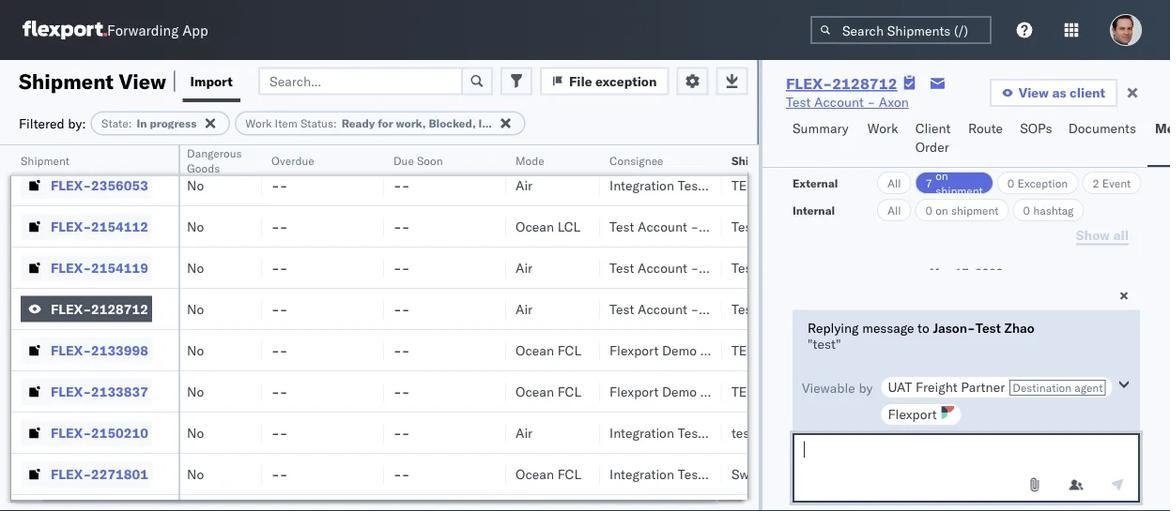 Task type: vqa. For each thing, say whether or not it's contained in the screenshot.


Task type: describe. For each thing, give the bounding box(es) containing it.
partner
[[961, 380, 1005, 396]]

freight
[[916, 380, 958, 396]]

flex- for flex-2388003 button at top
[[51, 136, 91, 152]]

flexport for flex-2133837
[[610, 384, 659, 400]]

resize handle column header for mode
[[578, 146, 600, 512]]

ocean for test
[[516, 136, 554, 152]]

2128712 inside button
[[91, 301, 148, 318]]

flex- for flex-2133837 button
[[51, 384, 91, 400]]

ocean fcl for flex-2271801
[[516, 466, 581, 483]]

co. for flex-2133998
[[750, 342, 768, 359]]

shipment for shipment view
[[19, 68, 114, 94]]

2356053
[[91, 177, 148, 194]]

flex-2271801 button
[[21, 462, 152, 488]]

test
[[732, 425, 755, 442]]

2150210
[[91, 425, 148, 442]]

shipper for ocean lcl
[[765, 136, 820, 152]]

2154119
[[91, 260, 148, 276]]

file
[[569, 73, 592, 89]]

swarovski thailand test
[[732, 466, 875, 483]]

flexport button
[[881, 404, 963, 426]]

viewable
[[802, 380, 856, 397]]

consignee button
[[600, 149, 704, 168]]

no for flex-2356053
[[187, 177, 204, 194]]

air for flex-2356053
[[516, 177, 533, 194]]

2 event
[[1093, 176, 1131, 190]]

flex- for flex-2154119 button
[[51, 260, 91, 276]]

client order button
[[908, 112, 961, 167]]

filtered by:
[[19, 115, 86, 132]]

ocean for test
[[516, 218, 554, 235]]

flex-2388003 button
[[21, 131, 152, 157]]

4 resize handle column header from the left
[[484, 146, 506, 512]]

no for flex-2128712
[[187, 301, 204, 318]]

no for flex-2154119
[[187, 260, 204, 276]]

agent
[[1075, 381, 1103, 395]]

on for 0
[[936, 203, 949, 217]]

filtered
[[19, 115, 65, 132]]

flex- for flex-2150210 button
[[51, 425, 91, 442]]

may
[[930, 265, 952, 279]]

shipment for 0 on shipment
[[952, 203, 999, 217]]

2
[[1093, 176, 1100, 190]]

integration test account - on ag for flex-2388003
[[610, 136, 812, 152]]

2133837
[[91, 384, 148, 400]]

work for work
[[868, 120, 899, 137]]

goods
[[187, 161, 220, 175]]

ocean fcl for flex-2133837
[[516, 384, 581, 400]]

flex-2154119 button
[[21, 255, 152, 281]]

no for flex-2133837
[[187, 384, 204, 400]]

test shipper for air
[[732, 177, 820, 194]]

flex-2128712 link
[[786, 74, 898, 93]]

flexport demo shipper co. for flex-2133837
[[610, 384, 768, 400]]

Search... text field
[[258, 67, 463, 95]]

flex-2133998
[[51, 342, 148, 359]]

jason-
[[933, 320, 976, 336]]

no for flex-2133998
[[187, 342, 204, 359]]

0 for 0 on shipment
[[926, 203, 933, 217]]

integration for flex-2356053
[[610, 177, 674, 194]]

client
[[1070, 85, 1106, 101]]

mode button
[[506, 149, 581, 168]]

due
[[394, 154, 414, 168]]

import button
[[183, 60, 240, 102]]

0 for 0 exception
[[1008, 176, 1015, 190]]

2 in from the left
[[479, 116, 489, 131]]

"test"
[[808, 336, 841, 352]]

blocked,
[[429, 116, 476, 131]]

resize handle column header for consignee
[[700, 146, 722, 512]]

7 on shipment
[[926, 169, 983, 198]]

replying message to jason-test zhao "test"
[[808, 320, 1035, 352]]

app
[[182, 21, 208, 39]]

flexport demo shipper co. for flex-2133998
[[610, 342, 768, 359]]

message
[[863, 320, 914, 336]]

0 for 0 hashtag
[[1024, 203, 1031, 217]]

sops
[[1020, 120, 1053, 137]]

work for work item status : ready for work, blocked, in progress
[[245, 116, 272, 131]]

work item status : ready for work, blocked, in progress
[[245, 116, 539, 131]]

destination
[[1013, 381, 1072, 395]]

1 progress from the left
[[150, 116, 197, 131]]

dangerous
[[187, 146, 242, 160]]

flexport. image
[[23, 21, 107, 39]]

to
[[918, 320, 930, 336]]

on for flex-2356053
[[771, 177, 790, 194]]

shipper inside button
[[732, 154, 774, 168]]

fcl for flex-2133837
[[558, 384, 581, 400]]

flex-2154112 button
[[21, 214, 152, 240]]

flex-2154112
[[51, 218, 148, 235]]

ocean fcl for flex-2133998
[[516, 342, 581, 359]]

forwarding
[[107, 21, 179, 39]]

due soon
[[394, 154, 443, 168]]

thailand
[[795, 466, 847, 483]]

flex-2133837
[[51, 384, 148, 400]]

event
[[1103, 176, 1131, 190]]

ready
[[342, 116, 375, 131]]

2133998
[[91, 342, 148, 359]]

no for flex-2154112
[[187, 218, 204, 235]]

on for flex-2388003
[[771, 136, 790, 152]]

item
[[275, 116, 298, 131]]

ocean for swarovski
[[516, 466, 554, 483]]

swarovski
[[732, 466, 792, 483]]

flex-2133998 button
[[21, 338, 152, 364]]

3 test from the top
[[732, 342, 762, 359]]

2023
[[975, 265, 1003, 279]]

2 progress from the left
[[492, 116, 539, 131]]

mode
[[516, 154, 545, 168]]

shipper name button
[[722, 149, 826, 168]]

flex-2388003
[[51, 136, 148, 152]]

all button for 7
[[877, 172, 912, 194]]

sops button
[[1013, 112, 1061, 167]]

integration for flex-2150210
[[610, 425, 674, 442]]

exception
[[1018, 176, 1068, 190]]

me
[[1155, 120, 1170, 137]]

on for 7
[[936, 169, 949, 183]]

summary
[[793, 120, 849, 137]]

overdue
[[271, 154, 314, 168]]

exception
[[596, 73, 657, 89]]

1 test from the top
[[732, 136, 762, 152]]

soon
[[417, 154, 443, 168]]

flexport inside flexport button
[[888, 407, 937, 423]]

flex-2150210
[[51, 425, 148, 442]]

may 17, 2023
[[930, 265, 1003, 279]]

1 in from the left
[[137, 116, 147, 131]]

flex-2133837 button
[[21, 379, 152, 405]]

2 : from the left
[[333, 116, 337, 131]]

fcl for flex-2271801
[[558, 466, 581, 483]]

viewable by
[[802, 380, 873, 397]]

zhao
[[1005, 320, 1035, 336]]

0 hashtag
[[1024, 203, 1074, 217]]

ag for flex-2150210
[[794, 425, 812, 442]]

7
[[926, 176, 933, 190]]

demo for flex-2133998
[[662, 342, 697, 359]]

all button for 0
[[877, 199, 912, 222]]

flex- for flex-2154112 button
[[51, 218, 91, 235]]



Task type: locate. For each thing, give the bounding box(es) containing it.
:
[[128, 116, 132, 131], [333, 116, 337, 131]]

1 vertical spatial test shipper
[[732, 177, 820, 194]]

shipment inside shipment button
[[21, 154, 70, 168]]

2128712
[[832, 74, 898, 93], [91, 301, 148, 318]]

on inside 7 on shipment
[[936, 169, 949, 183]]

integration test account - on ag up swarovski
[[610, 425, 812, 442]]

ocean lcl
[[516, 136, 581, 152], [516, 218, 581, 235]]

1 horizontal spatial in
[[479, 116, 489, 131]]

flex- down the flex-2128712 button on the left bottom
[[51, 342, 91, 359]]

None text field
[[793, 434, 1140, 504]]

1 integration from the top
[[610, 136, 674, 152]]

integration
[[610, 136, 674, 152], [610, 177, 674, 194], [610, 425, 674, 442]]

2 ag from the top
[[794, 177, 812, 194]]

1 horizontal spatial :
[[333, 116, 337, 131]]

2 shipper from the top
[[765, 177, 820, 194]]

integration test account - on ag for flex-2356053
[[610, 177, 812, 194]]

1 horizontal spatial view
[[1019, 85, 1049, 101]]

import
[[190, 73, 233, 89]]

0 down 7
[[926, 203, 933, 217]]

2 ocean fcl from the top
[[516, 384, 581, 400]]

1 horizontal spatial work
[[868, 120, 899, 137]]

0
[[1008, 176, 1015, 190], [926, 203, 933, 217], [1024, 203, 1031, 217]]

test up test
[[732, 384, 762, 400]]

flex-2271801
[[51, 466, 148, 483]]

1 on from the top
[[771, 136, 790, 152]]

work inside button
[[868, 120, 899, 137]]

1 vertical spatial on
[[936, 203, 949, 217]]

2 on from the top
[[936, 203, 949, 217]]

flexport for flex-2133998
[[610, 342, 659, 359]]

fcl for flex-2133998
[[558, 342, 581, 359]]

4 air from the top
[[516, 425, 533, 442]]

replying
[[808, 320, 859, 336]]

1 all from the top
[[888, 176, 901, 190]]

all button left 7
[[877, 172, 912, 194]]

3 on from the top
[[771, 425, 790, 442]]

1 vertical spatial all button
[[877, 199, 912, 222]]

flex-2128712 down flex-2154119
[[51, 301, 148, 318]]

air for flex-2150210
[[516, 425, 533, 442]]

1 vertical spatial flexport demo shipper co.
[[610, 384, 768, 400]]

client
[[916, 120, 951, 137]]

1 vertical spatial shipper
[[765, 177, 820, 194]]

lcl for test
[[558, 218, 581, 235]]

2 ocean lcl from the top
[[516, 218, 581, 235]]

co. up test
[[750, 384, 768, 400]]

2154112
[[91, 218, 148, 235]]

2 integration test account - on ag from the top
[[610, 177, 812, 194]]

flex- down shipment button at the top left
[[51, 177, 91, 194]]

0 vertical spatial on
[[936, 169, 949, 183]]

axon
[[879, 94, 909, 110], [702, 218, 733, 235], [825, 218, 855, 235], [702, 260, 733, 276], [825, 260, 855, 276], [702, 301, 733, 318], [825, 301, 855, 318]]

flex- down flex-2356053 "button" on the top left
[[51, 218, 91, 235]]

0 vertical spatial ag
[[794, 136, 812, 152]]

for
[[378, 116, 393, 131]]

1 : from the left
[[128, 116, 132, 131]]

4 ocean from the top
[[516, 384, 554, 400]]

2 horizontal spatial 0
[[1024, 203, 1031, 217]]

2 vertical spatial on
[[771, 425, 790, 442]]

test left "test"
[[732, 342, 762, 359]]

2 lcl from the top
[[558, 218, 581, 235]]

all for 7
[[888, 176, 901, 190]]

no for flex-2271801
[[187, 466, 204, 483]]

ag up name at the right of page
[[794, 136, 812, 152]]

2 air from the top
[[516, 260, 533, 276]]

2 flexport demo shipper co. from the top
[[610, 384, 768, 400]]

on right 7
[[936, 169, 949, 183]]

progress up dangerous
[[150, 116, 197, 131]]

flex- for flex-2356053 "button" on the top left
[[51, 177, 91, 194]]

lcl down mode button in the top left of the page
[[558, 218, 581, 235]]

ag up 'swarovski thailand test'
[[794, 425, 812, 442]]

0 vertical spatial lcl
[[558, 136, 581, 152]]

me button
[[1148, 112, 1170, 167]]

0 horizontal spatial progress
[[150, 116, 197, 131]]

2 all button from the top
[[877, 199, 912, 222]]

0 vertical spatial shipper
[[765, 136, 820, 152]]

flexport
[[610, 342, 659, 359], [610, 384, 659, 400], [888, 407, 937, 423]]

shipment down filtered
[[21, 154, 70, 168]]

1 ag from the top
[[794, 136, 812, 152]]

1 ocean from the top
[[516, 136, 554, 152]]

ocean lcl for test account - axon
[[516, 218, 581, 235]]

1 vertical spatial shipment
[[21, 154, 70, 168]]

resize handle column header
[[156, 146, 178, 512], [240, 146, 262, 512], [362, 146, 384, 512], [484, 146, 506, 512], [578, 146, 600, 512], [700, 146, 722, 512]]

0 vertical spatial shipment
[[936, 184, 983, 198]]

flex- for flex-2271801 button on the left
[[51, 466, 91, 483]]

view left as
[[1019, 85, 1049, 101]]

1 co. from the top
[[750, 342, 768, 359]]

flex-2356053 button
[[21, 172, 152, 199]]

1 vertical spatial all
[[888, 203, 901, 217]]

on for flex-2150210
[[771, 425, 790, 442]]

flex- down flex-2133837 button
[[51, 425, 91, 442]]

: up 2388003
[[128, 116, 132, 131]]

integration test account - on ag up shipper name
[[610, 136, 812, 152]]

summary button
[[785, 112, 860, 167]]

0 vertical spatial ocean lcl
[[516, 136, 581, 152]]

4 test from the top
[[732, 384, 762, 400]]

Search Shipments (/) text field
[[811, 16, 992, 44]]

3 ocean from the top
[[516, 342, 554, 359]]

7 no from the top
[[187, 384, 204, 400]]

2 test shipper from the top
[[732, 177, 820, 194]]

shipment down 7 on shipment
[[952, 203, 999, 217]]

0 vertical spatial integration
[[610, 136, 674, 152]]

: left the ready
[[333, 116, 337, 131]]

2 integration from the top
[[610, 177, 674, 194]]

all button left the 0 on shipment on the top right of page
[[877, 199, 912, 222]]

0 on shipment
[[926, 203, 999, 217]]

uat freight partner destination agent
[[888, 380, 1103, 396]]

state : in progress
[[102, 116, 197, 131]]

1 vertical spatial co.
[[750, 384, 768, 400]]

shipper
[[765, 136, 820, 152], [765, 177, 820, 194]]

0 horizontal spatial flex-2128712
[[51, 301, 148, 318]]

2 vertical spatial ag
[[794, 425, 812, 442]]

0 left exception
[[1008, 176, 1015, 190]]

0 horizontal spatial :
[[128, 116, 132, 131]]

1 horizontal spatial progress
[[492, 116, 539, 131]]

0 vertical spatial flex-2128712
[[786, 74, 898, 93]]

progress up mode
[[492, 116, 539, 131]]

flex- up summary
[[786, 74, 832, 93]]

17,
[[955, 265, 973, 279]]

0 vertical spatial shipment
[[19, 68, 114, 94]]

6 no from the top
[[187, 342, 204, 359]]

shipment up the 0 on shipment on the top right of page
[[936, 184, 983, 198]]

uat
[[888, 380, 912, 396]]

shipper down name at the right of page
[[765, 177, 820, 194]]

0 horizontal spatial 2128712
[[91, 301, 148, 318]]

3 ag from the top
[[794, 425, 812, 442]]

flex- down flex-2150210 button
[[51, 466, 91, 483]]

2 vertical spatial integration
[[610, 425, 674, 442]]

documents button
[[1061, 112, 1148, 167]]

1 shipper from the top
[[765, 136, 820, 152]]

flex- down flex-2154112 button
[[51, 260, 91, 276]]

flex-2128712 inside the flex-2128712 button
[[51, 301, 148, 318]]

2 vertical spatial integration test account - on ag
[[610, 425, 812, 442]]

work,
[[396, 116, 426, 131]]

1 vertical spatial ocean lcl
[[516, 218, 581, 235]]

documents
[[1069, 120, 1137, 137]]

on up shipper name
[[771, 136, 790, 152]]

resize handle column header for shipment
[[156, 146, 178, 512]]

no for flex-2388003
[[187, 136, 204, 152]]

1 vertical spatial shipper
[[700, 342, 747, 359]]

1 vertical spatial shipment
[[952, 203, 999, 217]]

shipper up name at the right of page
[[765, 136, 820, 152]]

consignee
[[610, 154, 664, 168]]

view
[[119, 68, 166, 94], [1019, 85, 1049, 101]]

flex-2128712
[[786, 74, 898, 93], [51, 301, 148, 318]]

3 fcl from the top
[[558, 466, 581, 483]]

2 test from the top
[[732, 177, 762, 194]]

2 vertical spatial shipper
[[700, 384, 747, 400]]

2 ocean from the top
[[516, 218, 554, 235]]

co. for flex-2133837
[[750, 384, 768, 400]]

flex-
[[786, 74, 832, 93], [51, 136, 91, 152], [51, 177, 91, 194], [51, 218, 91, 235], [51, 260, 91, 276], [51, 301, 91, 318], [51, 342, 91, 359], [51, 384, 91, 400], [51, 425, 91, 442], [51, 466, 91, 483]]

1 integration test account - on ag from the top
[[610, 136, 812, 152]]

view as client
[[1019, 85, 1106, 101]]

0 vertical spatial on
[[771, 136, 790, 152]]

test shipper for ocean lcl
[[732, 136, 820, 152]]

view inside button
[[1019, 85, 1049, 101]]

name
[[777, 154, 808, 168]]

0 exception
[[1008, 176, 1068, 190]]

in right blocked,
[[479, 116, 489, 131]]

1 vertical spatial fcl
[[558, 384, 581, 400]]

1 all button from the top
[[877, 172, 912, 194]]

1 demo from the top
[[662, 342, 697, 359]]

hashtag
[[1033, 203, 1074, 217]]

1 lcl from the top
[[558, 136, 581, 152]]

route
[[968, 120, 1003, 137]]

test up shipper name
[[732, 136, 762, 152]]

shipper name
[[732, 154, 808, 168]]

3 ocean fcl from the top
[[516, 466, 581, 483]]

flex- for flex-2133998 "button"
[[51, 342, 91, 359]]

ocean lcl for integration test account - on ag
[[516, 136, 581, 152]]

5 no from the top
[[187, 301, 204, 318]]

5 ocean from the top
[[516, 466, 554, 483]]

ocean lcl down mode button in the top left of the page
[[516, 218, 581, 235]]

by
[[859, 380, 873, 397]]

flex- for the flex-2128712 button on the left bottom
[[51, 301, 91, 318]]

0 vertical spatial test shipper
[[732, 136, 820, 152]]

0 vertical spatial all
[[888, 176, 901, 190]]

ag
[[794, 136, 812, 152], [794, 177, 812, 194], [794, 425, 812, 442]]

air for flex-2128712
[[516, 301, 533, 318]]

on down 7 on shipment
[[936, 203, 949, 217]]

view up state : in progress
[[119, 68, 166, 94]]

2 vertical spatial fcl
[[558, 466, 581, 483]]

0 vertical spatial co.
[[750, 342, 768, 359]]

lcl for integration
[[558, 136, 581, 152]]

4 no from the top
[[187, 260, 204, 276]]

air for flex-2154119
[[516, 260, 533, 276]]

shipper for flex-2133998
[[700, 342, 747, 359]]

shipment for 7 on shipment
[[936, 184, 983, 198]]

0 vertical spatial flexport demo shipper co.
[[610, 342, 768, 359]]

on
[[936, 169, 949, 183], [936, 203, 949, 217]]

shipment inside 7 on shipment
[[936, 184, 983, 198]]

0 vertical spatial ocean fcl
[[516, 342, 581, 359]]

1 vertical spatial flexport
[[610, 384, 659, 400]]

status
[[300, 116, 333, 131]]

2 resize handle column header from the left
[[240, 146, 262, 512]]

test inside replying message to jason-test zhao "test"
[[976, 320, 1001, 336]]

forwarding app link
[[23, 21, 208, 39]]

by:
[[68, 115, 86, 132]]

test down shipper name
[[732, 177, 762, 194]]

state
[[102, 116, 128, 131]]

1 fcl from the top
[[558, 342, 581, 359]]

all button
[[877, 172, 912, 194], [877, 199, 912, 222]]

shipment button
[[11, 149, 160, 168]]

3 resize handle column header from the left
[[362, 146, 384, 512]]

2 demo from the top
[[662, 384, 697, 400]]

all left 7
[[888, 176, 901, 190]]

test
[[732, 136, 762, 152], [732, 177, 762, 194], [732, 342, 762, 359], [732, 384, 762, 400]]

flex-2128712 up summary
[[786, 74, 898, 93]]

1 ocean lcl from the top
[[516, 136, 581, 152]]

forwarding app
[[107, 21, 208, 39]]

flex-2150210 button
[[21, 420, 152, 447]]

no
[[187, 136, 204, 152], [187, 177, 204, 194], [187, 218, 204, 235], [187, 260, 204, 276], [187, 301, 204, 318], [187, 342, 204, 359], [187, 384, 204, 400], [187, 425, 204, 442], [187, 466, 204, 483]]

work left item
[[245, 116, 272, 131]]

on down shipper name
[[771, 177, 790, 194]]

0 vertical spatial demo
[[662, 342, 697, 359]]

0 vertical spatial all button
[[877, 172, 912, 194]]

0 vertical spatial 2128712
[[832, 74, 898, 93]]

0 horizontal spatial in
[[137, 116, 147, 131]]

0 horizontal spatial work
[[245, 116, 272, 131]]

2271801
[[91, 466, 148, 483]]

3 air from the top
[[516, 301, 533, 318]]

2 no from the top
[[187, 177, 204, 194]]

1 horizontal spatial 0
[[1008, 176, 1015, 190]]

integration for flex-2388003
[[610, 136, 674, 152]]

0 vertical spatial shipper
[[732, 154, 774, 168]]

flex- inside button
[[51, 301, 91, 318]]

1 flexport demo shipper co. from the top
[[610, 342, 768, 359]]

0 left hashtag
[[1024, 203, 1031, 217]]

1 vertical spatial lcl
[[558, 218, 581, 235]]

co. left "test"
[[750, 342, 768, 359]]

2 vertical spatial flexport
[[888, 407, 937, 423]]

1 vertical spatial on
[[771, 177, 790, 194]]

1 ocean fcl from the top
[[516, 342, 581, 359]]

1 air from the top
[[516, 177, 533, 194]]

demo for flex-2133837
[[662, 384, 697, 400]]

demo
[[662, 342, 697, 359], [662, 384, 697, 400]]

1 test shipper from the top
[[732, 136, 820, 152]]

1 vertical spatial flex-2128712
[[51, 301, 148, 318]]

9 no from the top
[[187, 466, 204, 483]]

external
[[793, 176, 838, 190]]

2 all from the top
[[888, 203, 901, 217]]

1 on from the top
[[936, 169, 949, 183]]

1 vertical spatial integration
[[610, 177, 674, 194]]

2 co. from the top
[[750, 384, 768, 400]]

ocean lcl up mode
[[516, 136, 581, 152]]

1 horizontal spatial flex-2128712
[[786, 74, 898, 93]]

3 integration from the top
[[610, 425, 674, 442]]

integration test account - on ag down shipper name
[[610, 177, 812, 194]]

ag for flex-2388003
[[794, 136, 812, 152]]

0 vertical spatial fcl
[[558, 342, 581, 359]]

lcl
[[558, 136, 581, 152], [558, 218, 581, 235]]

shipment
[[936, 184, 983, 198], [952, 203, 999, 217]]

2128712 up work button in the right of the page
[[832, 74, 898, 93]]

shipment view
[[19, 68, 166, 94]]

work
[[245, 116, 272, 131], [868, 120, 899, 137]]

lcl down file
[[558, 136, 581, 152]]

work button
[[860, 112, 908, 167]]

in
[[137, 116, 147, 131], [479, 116, 489, 131]]

shipment for shipment
[[21, 154, 70, 168]]

test shipper down shipper name
[[732, 177, 820, 194]]

route button
[[961, 112, 1013, 167]]

in right state
[[137, 116, 147, 131]]

0 horizontal spatial view
[[119, 68, 166, 94]]

1 vertical spatial ag
[[794, 177, 812, 194]]

flex- down flex-2133998 "button"
[[51, 384, 91, 400]]

integration test account - on ag for flex-2150210
[[610, 425, 812, 442]]

account
[[814, 94, 864, 110], [706, 136, 756, 152], [706, 177, 756, 194], [638, 218, 687, 235], [760, 218, 810, 235], [638, 260, 687, 276], [760, 260, 810, 276], [638, 301, 687, 318], [760, 301, 810, 318], [706, 425, 756, 442]]

internal
[[793, 203, 835, 217]]

0 horizontal spatial 0
[[926, 203, 933, 217]]

3 no from the top
[[187, 218, 204, 235]]

2 fcl from the top
[[558, 384, 581, 400]]

flex- down flex-2154119 button
[[51, 301, 91, 318]]

test
[[786, 94, 811, 110], [678, 136, 703, 152], [678, 177, 703, 194], [610, 218, 635, 235], [732, 218, 757, 235], [610, 260, 635, 276], [732, 260, 757, 276], [610, 301, 635, 318], [732, 301, 757, 318], [976, 320, 1001, 336], [678, 425, 703, 442], [850, 466, 875, 483]]

ag for flex-2356053
[[794, 177, 812, 194]]

5 resize handle column header from the left
[[578, 146, 600, 512]]

all left the 0 on shipment on the top right of page
[[888, 203, 901, 217]]

2 on from the top
[[771, 177, 790, 194]]

1 vertical spatial ocean fcl
[[516, 384, 581, 400]]

0 vertical spatial flexport
[[610, 342, 659, 359]]

0 vertical spatial integration test account - on ag
[[610, 136, 812, 152]]

6 resize handle column header from the left
[[700, 146, 722, 512]]

3 integration test account - on ag from the top
[[610, 425, 812, 442]]

resize handle column header for dangerous goods
[[240, 146, 262, 512]]

2 vertical spatial ocean fcl
[[516, 466, 581, 483]]

all for 0
[[888, 203, 901, 217]]

test account - axon link
[[786, 93, 909, 112]]

ag down name at the right of page
[[794, 177, 812, 194]]

8 no from the top
[[187, 425, 204, 442]]

flex-2154119
[[51, 260, 148, 276]]

flex- down by:
[[51, 136, 91, 152]]

ocean
[[516, 136, 554, 152], [516, 218, 554, 235], [516, 342, 554, 359], [516, 384, 554, 400], [516, 466, 554, 483]]

view as client button
[[990, 79, 1118, 107]]

no for flex-2150210
[[187, 425, 204, 442]]

1 no from the top
[[187, 136, 204, 152]]

--
[[271, 136, 288, 152], [394, 136, 410, 152], [271, 177, 288, 194], [394, 177, 410, 194], [271, 218, 288, 235], [394, 218, 410, 235], [271, 260, 288, 276], [394, 260, 410, 276], [271, 301, 288, 318], [394, 301, 410, 318], [271, 342, 288, 359], [394, 342, 410, 359], [271, 384, 288, 400], [394, 384, 410, 400], [271, 425, 288, 442], [394, 425, 410, 442], [271, 466, 288, 483], [394, 466, 410, 483]]

1 vertical spatial 2128712
[[91, 301, 148, 318]]

shipper for flex-2133837
[[700, 384, 747, 400]]

shipper for air
[[765, 177, 820, 194]]

1 vertical spatial demo
[[662, 384, 697, 400]]

1 resize handle column header from the left
[[156, 146, 178, 512]]

1 horizontal spatial 2128712
[[832, 74, 898, 93]]

test account - axon
[[786, 94, 909, 110], [610, 218, 733, 235], [732, 218, 855, 235], [610, 260, 733, 276], [732, 260, 855, 276], [610, 301, 733, 318], [732, 301, 855, 318]]

shipment up by:
[[19, 68, 114, 94]]

work down 'test account - axon' link
[[868, 120, 899, 137]]

1 vertical spatial integration test account - on ag
[[610, 177, 812, 194]]

on right test
[[771, 425, 790, 442]]

dangerous goods button
[[178, 142, 255, 176]]

flex-2356053
[[51, 177, 148, 194]]

test shipper up shipper name
[[732, 136, 820, 152]]

dangerous goods
[[187, 146, 242, 175]]

2128712 up 2133998
[[91, 301, 148, 318]]

client order
[[916, 120, 951, 155]]



